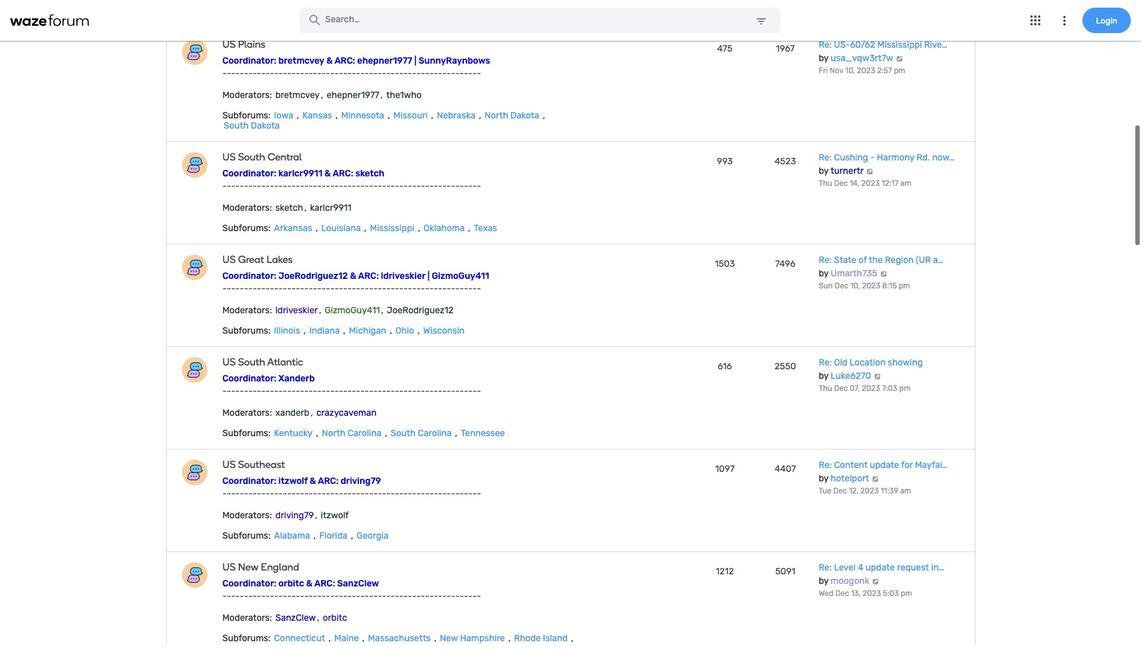 Task type: describe. For each thing, give the bounding box(es) containing it.
11:39
[[881, 487, 899, 496]]

, left oklahoma "link"
[[418, 223, 420, 234]]

616
[[718, 361, 733, 372]]

of
[[859, 255, 867, 266]]

rhode
[[514, 633, 541, 644]]

louisiana link
[[320, 223, 362, 234]]

1212
[[716, 566, 734, 577]]

iowa
[[274, 110, 294, 121]]

, left orbitc link
[[317, 613, 320, 624]]

new hampshire link
[[439, 633, 507, 644]]

dec for us new england
[[836, 589, 850, 598]]

us great lakes link
[[223, 254, 590, 266]]

hawaii
[[410, 8, 437, 19]]

subforums: for subforums: connecticut , maine , massachusetts , new hampshire , rhode island ,
[[223, 633, 271, 644]]

umarth735
[[831, 268, 878, 279]]

showing
[[888, 358, 923, 368]]

coordinator: for atlantic
[[223, 373, 277, 384]]

us southeast link
[[223, 459, 590, 471]]

12:17
[[882, 179, 899, 188]]

, right kentucky on the bottom
[[316, 428, 319, 439]]

, left maine
[[329, 633, 331, 644]]

xanderb link
[[274, 408, 311, 419]]

georgia
[[357, 531, 389, 542]]

2023 for us great lakes
[[863, 282, 881, 291]]

sun
[[819, 282, 833, 291]]

xanderb
[[279, 373, 315, 384]]

ldriveskier inside us great lakes coordinator: joerodriguez12 & arc: ldriveskier | gizmoguy411 ------------------------------------------------------------
[[381, 271, 426, 282]]

minnesota
[[341, 110, 385, 121]]

joerodriguez12 inside us great lakes coordinator: joerodriguez12 & arc: ldriveskier | gizmoguy411 ------------------------------------------------------------
[[279, 271, 348, 282]]

, right hawaii
[[441, 8, 443, 19]]

atlantic
[[268, 356, 303, 368]]

moderators: for us south central
[[223, 203, 272, 214]]

0 horizontal spatial gizmoguy411
[[325, 305, 380, 316]]

& inside the us southeast coordinator: itzwolf & arc: driving79 ------------------------------------------------------------
[[310, 476, 316, 487]]

alabama link
[[273, 531, 312, 542]]

north carolina link
[[321, 428, 383, 439]]

, right north dakota link
[[543, 110, 545, 121]]

moderators: driving79 , itzwolf
[[223, 510, 349, 521]]

florida
[[319, 531, 348, 542]]

bretmcvey link
[[274, 90, 321, 101]]

1 horizontal spatial orbitc
[[323, 613, 347, 624]]

, left tennessee
[[455, 428, 458, 439]]

1 horizontal spatial dakota
[[511, 110, 540, 121]]

arizona , california , colorado , hawaii , nevada , new mexico , utah
[[274, 8, 565, 19]]

us for us new england
[[223, 561, 236, 573]]

us-
[[835, 40, 851, 51]]

joerodriguez12 link
[[386, 305, 455, 316]]

view the latest post image for coordinator:
[[896, 56, 904, 62]]

, up the michigan 'link'
[[381, 305, 384, 316]]

subforums: illinois , indiana , michigan , ohio , wisconsin
[[223, 326, 465, 337]]

4523
[[775, 156, 797, 167]]

arc: inside the us southeast coordinator: itzwolf & arc: driving79 ------------------------------------------------------------
[[318, 476, 339, 487]]

nebraska link
[[436, 110, 477, 121]]

, right massachusetts
[[434, 633, 437, 644]]

alabama
[[274, 531, 310, 542]]

re: cushing - harmony rd. now… link
[[819, 152, 955, 163]]

, right maine link
[[363, 633, 365, 644]]

texas
[[474, 223, 498, 234]]

re: us-60/62 mississippi rive… by usa_vqw3rt7w
[[819, 40, 948, 64]]

4
[[858, 563, 864, 573]]

re: for us new england
[[819, 563, 832, 573]]

, right illinois
[[304, 326, 306, 337]]

, left colorado
[[358, 8, 360, 19]]

england
[[261, 561, 299, 573]]

wed
[[819, 589, 834, 598]]

turnertr link
[[831, 166, 864, 177]]

re: for us south atlantic
[[819, 358, 832, 368]]

sketch link
[[274, 203, 305, 214]]

ohio
[[396, 326, 414, 337]]

massachusetts
[[368, 633, 431, 644]]

, right kansas link
[[336, 110, 338, 121]]

, right nevada
[[481, 8, 483, 19]]

fri nov 10, 2023 2:57 pm
[[819, 66, 906, 75]]

hampshire
[[460, 633, 505, 644]]

subforums: for subforums: alabama , florida , georgia
[[223, 531, 271, 542]]

turnertr
[[831, 166, 864, 177]]

xanderb
[[276, 408, 310, 419]]

by inside re: old location showing by luke6270
[[819, 371, 829, 382]]

us for us south central
[[223, 151, 236, 163]]

fri
[[819, 66, 828, 75]]

, up arkansas link
[[305, 203, 307, 214]]

, right north carolina link
[[385, 428, 387, 439]]

re: state of the region (ur a… link
[[819, 255, 944, 266]]

0 vertical spatial new
[[486, 8, 504, 19]]

pm for lakes
[[899, 282, 911, 291]]

us plains link
[[223, 38, 590, 51]]

itzwolf for driving79
[[321, 510, 349, 521]]

, left texas link
[[468, 223, 471, 234]]

tennessee link
[[460, 428, 507, 439]]

, left "itzwolf" link
[[315, 510, 318, 521]]

old
[[835, 358, 848, 368]]

arizona link
[[273, 8, 307, 19]]

, left missouri link
[[388, 110, 390, 121]]

us south central link
[[223, 151, 590, 163]]

2023 for us southeast
[[861, 487, 880, 496]]

, left the ohio
[[390, 326, 392, 337]]

- inside re: cushing - harmony rd. now… by turnertr
[[871, 152, 875, 163]]

by inside re: content update for mayfai… by hotelport
[[819, 473, 829, 484]]

thu dec 07, 2023 7:03 pm
[[819, 384, 911, 393]]

, right florida link
[[351, 531, 353, 542]]

1 vertical spatial joerodriguez12
[[387, 305, 454, 316]]

1503
[[715, 259, 735, 270]]

thu for us south central
[[819, 179, 833, 188]]

2023 for us new england
[[863, 589, 882, 598]]

rive…
[[925, 40, 948, 51]]

, right iowa "link"
[[297, 110, 299, 121]]

the
[[869, 255, 883, 266]]

itzwolf link
[[320, 510, 350, 521]]

us great lakes coordinator: joerodriguez12 & arc: ldriveskier | gizmoguy411 ------------------------------------------------------------
[[223, 254, 490, 294]]

sanzclew inside us new england coordinator: orbitc & arc: sanzclew ------------------------------------------------------------
[[337, 579, 379, 589]]

us for us southeast
[[223, 459, 236, 471]]

& for us south central
[[325, 168, 331, 179]]

south dakota link
[[223, 121, 281, 131]]

moderators: sanzclew , orbitc
[[223, 613, 347, 624]]

gizmoguy411 link
[[324, 305, 381, 316]]

southeast
[[238, 459, 285, 471]]

, right the xanderb
[[311, 408, 313, 419]]

| inside us great lakes coordinator: joerodriguez12 & arc: ldriveskier | gizmoguy411 ------------------------------------------------------------
[[428, 271, 430, 282]]

plains
[[238, 38, 266, 51]]

ehepner1977 inside us plains coordinator: bretmcvey & arc: ehepner1977 | sunnyraynbows ------------------------------------------------------------
[[358, 56, 413, 66]]

kansas link
[[301, 110, 334, 121]]

by inside re: state of the region (ur a… by umarth735
[[819, 268, 829, 279]]

iowa link
[[273, 110, 295, 121]]

1 vertical spatial sanzclew
[[276, 613, 316, 624]]

, left utah
[[539, 8, 541, 19]]

location
[[850, 358, 886, 368]]

south carolina link
[[390, 428, 453, 439]]

, right the ohio
[[418, 326, 420, 337]]

7:03
[[883, 384, 898, 393]]

, right nebraska
[[479, 110, 482, 121]]

ohio link
[[394, 326, 416, 337]]

5091
[[776, 566, 796, 577]]

view the latest post image for us south central
[[866, 168, 875, 175]]

colorado
[[363, 8, 400, 19]]

michigan link
[[348, 326, 388, 337]]

1 carolina from the left
[[348, 428, 382, 439]]

south up us southeast link
[[391, 428, 416, 439]]

view the latest post image for england
[[872, 579, 880, 585]]

kentucky link
[[273, 428, 314, 439]]

coordinator: inside the us southeast coordinator: itzwolf & arc: driving79 ------------------------------------------------------------
[[223, 476, 277, 487]]

| inside us plains coordinator: bretmcvey & arc: ehepner1977 | sunnyraynbows ------------------------------------------------------------
[[415, 56, 417, 66]]

07,
[[850, 384, 861, 393]]

, left "florida"
[[314, 531, 316, 542]]

maine link
[[333, 633, 360, 644]]

wisconsin
[[424, 326, 465, 337]]

subforums: for subforums: kentucky , north carolina , south carolina , tennessee
[[223, 428, 271, 439]]

re: for us plains
[[819, 40, 832, 51]]

content
[[835, 460, 868, 471]]

oklahoma
[[424, 223, 465, 234]]

mississippi inside re: us-60/62 mississippi rive… by usa_vqw3rt7w
[[878, 40, 923, 51]]

, left rhode
[[509, 633, 511, 644]]

moderators: bretmcvey , ehepner1977 , the1who
[[223, 90, 422, 101]]

1 vertical spatial driving79
[[276, 510, 314, 521]]

view the latest post image for us south atlantic
[[874, 373, 882, 380]]

view the latest post image for us great lakes
[[880, 271, 888, 277]]

, right "indiana"
[[343, 326, 346, 337]]

2023 for us south central
[[862, 179, 880, 188]]

re: level 4 update request in… by moogonk
[[819, 563, 945, 587]]



Task type: locate. For each thing, give the bounding box(es) containing it.
1 moderators: from the top
[[223, 90, 272, 101]]

wisconsin link
[[422, 326, 466, 337]]

itzwolf up "florida"
[[321, 510, 349, 521]]

moderators: for us new england
[[223, 613, 272, 624]]

by left turnertr
[[819, 166, 829, 177]]

1 vertical spatial north
[[322, 428, 346, 439]]

re: inside re: state of the region (ur a… by umarth735
[[819, 255, 832, 266]]

|
[[415, 56, 417, 66], [428, 271, 430, 282]]

0 vertical spatial driving79
[[341, 476, 381, 487]]

umarth735 link
[[831, 268, 878, 279]]

bretmcvey
[[279, 56, 325, 66], [276, 90, 320, 101]]

& for us new england
[[306, 579, 313, 589]]

us left plains
[[223, 38, 236, 51]]

1 vertical spatial update
[[866, 563, 896, 573]]

10, right nov
[[846, 66, 856, 75]]

driving79 up "itzwolf" link
[[341, 476, 381, 487]]

re: inside re: old location showing by luke6270
[[819, 358, 832, 368]]

0 horizontal spatial joerodriguez12
[[279, 271, 348, 282]]

coordinator: down great
[[223, 271, 277, 282]]

1 horizontal spatial gizmoguy411
[[432, 271, 490, 282]]

indiana link
[[308, 326, 341, 337]]

carolina up us southeast link
[[418, 428, 452, 439]]

region
[[886, 255, 914, 266]]

0 vertical spatial thu
[[819, 179, 833, 188]]

coordinator: down plains
[[223, 56, 277, 66]]

3 moderators: from the top
[[223, 305, 272, 316]]

2023 for us plains
[[858, 66, 876, 75]]

moderators: ldriveskier , gizmoguy411 , joerodriguez12
[[223, 305, 454, 316]]

0 horizontal spatial mississippi
[[370, 223, 415, 234]]

maine
[[335, 633, 359, 644]]

sketch down us south central link
[[356, 168, 385, 179]]

us left atlantic
[[223, 356, 236, 368]]

4 moderators: from the top
[[223, 408, 272, 419]]

crazycaveman link
[[315, 408, 378, 419]]

4 coordinator: from the top
[[223, 373, 277, 384]]

am right '11:39'
[[901, 487, 912, 496]]

1 vertical spatial karlcr9911
[[310, 203, 352, 214]]

, right arkansas link
[[316, 223, 318, 234]]

usa_vqw3rt7w link
[[831, 53, 894, 64]]

arc: for us great lakes
[[358, 271, 379, 282]]

sanzclew up 'connecticut' 'link'
[[276, 613, 316, 624]]

new left 'hampshire' at left
[[440, 633, 458, 644]]

pm for atlantic
[[900, 384, 911, 393]]

1 vertical spatial orbitc
[[323, 613, 347, 624]]

& inside us new england coordinator: orbitc & arc: sanzclew ------------------------------------------------------------
[[306, 579, 313, 589]]

1 horizontal spatial itzwolf
[[321, 510, 349, 521]]

mississippi link
[[369, 223, 416, 234]]

dec left 13,
[[836, 589, 850, 598]]

view the latest post image
[[866, 168, 875, 175], [880, 271, 888, 277], [874, 373, 882, 380], [872, 476, 880, 482]]

view the latest post image up thu dec 14, 2023 12:17 am
[[866, 168, 875, 175]]

north right nebraska link
[[485, 110, 509, 121]]

arc: up karlcr9911 link
[[333, 168, 354, 179]]

10, down the umarth735
[[851, 282, 861, 291]]

minnesota link
[[340, 110, 386, 121]]

2023 right 12,
[[861, 487, 880, 496]]

tue dec 12, 2023 11:39 am
[[819, 487, 912, 496]]

dec for us southeast
[[834, 487, 848, 496]]

1 horizontal spatial sketch
[[356, 168, 385, 179]]

0 vertical spatial |
[[415, 56, 417, 66]]

0 vertical spatial bretmcvey
[[279, 56, 325, 66]]

arc: up gizmoguy411 link
[[358, 271, 379, 282]]

-
[[223, 68, 227, 79], [227, 68, 231, 79], [231, 68, 236, 79], [236, 68, 240, 79], [240, 68, 244, 79], [244, 68, 248, 79], [248, 68, 253, 79], [253, 68, 257, 79], [257, 68, 261, 79], [261, 68, 266, 79], [266, 68, 270, 79], [270, 68, 274, 79], [274, 68, 279, 79], [279, 68, 283, 79], [283, 68, 287, 79], [287, 68, 292, 79], [292, 68, 296, 79], [296, 68, 300, 79], [300, 68, 305, 79], [305, 68, 309, 79], [309, 68, 313, 79], [313, 68, 318, 79], [318, 68, 322, 79], [322, 68, 326, 79], [326, 68, 330, 79], [330, 68, 335, 79], [335, 68, 339, 79], [339, 68, 343, 79], [343, 68, 348, 79], [348, 68, 352, 79], [352, 68, 356, 79], [356, 68, 361, 79], [361, 68, 365, 79], [365, 68, 369, 79], [369, 68, 374, 79], [374, 68, 378, 79], [378, 68, 382, 79], [382, 68, 387, 79], [387, 68, 391, 79], [391, 68, 395, 79], [395, 68, 400, 79], [400, 68, 404, 79], [404, 68, 408, 79], [408, 68, 412, 79], [412, 68, 417, 79], [417, 68, 421, 79], [421, 68, 425, 79], [425, 68, 430, 79], [430, 68, 434, 79], [434, 68, 438, 79], [438, 68, 443, 79], [443, 68, 447, 79], [447, 68, 451, 79], [451, 68, 456, 79], [456, 68, 460, 79], [460, 68, 464, 79], [464, 68, 469, 79], [469, 68, 473, 79], [473, 68, 477, 79], [477, 68, 482, 79], [871, 152, 875, 163], [223, 181, 227, 192], [227, 181, 231, 192], [231, 181, 236, 192], [236, 181, 240, 192], [240, 181, 244, 192], [244, 181, 248, 192], [248, 181, 253, 192], [253, 181, 257, 192], [257, 181, 261, 192], [261, 181, 266, 192], [266, 181, 270, 192], [270, 181, 274, 192], [274, 181, 279, 192], [279, 181, 283, 192], [283, 181, 287, 192], [287, 181, 292, 192], [292, 181, 296, 192], [296, 181, 300, 192], [300, 181, 305, 192], [305, 181, 309, 192], [309, 181, 313, 192], [313, 181, 318, 192], [318, 181, 322, 192], [322, 181, 326, 192], [326, 181, 330, 192], [330, 181, 335, 192], [335, 181, 339, 192], [339, 181, 343, 192], [343, 181, 348, 192], [348, 181, 352, 192], [352, 181, 356, 192], [356, 181, 361, 192], [361, 181, 365, 192], [365, 181, 369, 192], [369, 181, 374, 192], [374, 181, 378, 192], [378, 181, 382, 192], [382, 181, 387, 192], [387, 181, 391, 192], [391, 181, 395, 192], [395, 181, 400, 192], [400, 181, 404, 192], [404, 181, 408, 192], [408, 181, 412, 192], [412, 181, 417, 192], [417, 181, 421, 192], [421, 181, 425, 192], [425, 181, 430, 192], [430, 181, 434, 192], [434, 181, 438, 192], [438, 181, 443, 192], [443, 181, 447, 192], [447, 181, 451, 192], [451, 181, 456, 192], [456, 181, 460, 192], [460, 181, 464, 192], [464, 181, 469, 192], [469, 181, 473, 192], [473, 181, 477, 192], [477, 181, 482, 192], [223, 284, 227, 294], [227, 284, 231, 294], [231, 284, 236, 294], [236, 284, 240, 294], [240, 284, 244, 294], [244, 284, 248, 294], [248, 284, 253, 294], [253, 284, 257, 294], [257, 284, 261, 294], [261, 284, 266, 294], [266, 284, 270, 294], [270, 284, 274, 294], [274, 284, 279, 294], [279, 284, 283, 294], [283, 284, 287, 294], [287, 284, 292, 294], [292, 284, 296, 294], [296, 284, 300, 294], [300, 284, 305, 294], [305, 284, 309, 294], [309, 284, 313, 294], [313, 284, 318, 294], [318, 284, 322, 294], [322, 284, 326, 294], [326, 284, 330, 294], [330, 284, 335, 294], [335, 284, 339, 294], [339, 284, 343, 294], [343, 284, 348, 294], [348, 284, 352, 294], [352, 284, 356, 294], [356, 284, 361, 294], [361, 284, 365, 294], [365, 284, 369, 294], [369, 284, 374, 294], [374, 284, 378, 294], [378, 284, 382, 294], [382, 284, 387, 294], [387, 284, 391, 294], [391, 284, 395, 294], [395, 284, 400, 294], [400, 284, 404, 294], [404, 284, 408, 294], [408, 284, 412, 294], [412, 284, 417, 294], [417, 284, 421, 294], [421, 284, 425, 294], [425, 284, 430, 294], [430, 284, 434, 294], [434, 284, 438, 294], [438, 284, 443, 294], [443, 284, 447, 294], [447, 284, 451, 294], [451, 284, 456, 294], [456, 284, 460, 294], [460, 284, 464, 294], [464, 284, 469, 294], [469, 284, 473, 294], [473, 284, 477, 294], [477, 284, 482, 294], [223, 386, 227, 397], [227, 386, 231, 397], [231, 386, 236, 397], [236, 386, 240, 397], [240, 386, 244, 397], [244, 386, 248, 397], [248, 386, 253, 397], [253, 386, 257, 397], [257, 386, 261, 397], [261, 386, 266, 397], [266, 386, 270, 397], [270, 386, 274, 397], [274, 386, 279, 397], [279, 386, 283, 397], [283, 386, 287, 397], [287, 386, 292, 397], [292, 386, 296, 397], [296, 386, 300, 397], [300, 386, 305, 397], [305, 386, 309, 397], [309, 386, 313, 397], [313, 386, 318, 397], [318, 386, 322, 397], [322, 386, 326, 397], [326, 386, 330, 397], [330, 386, 335, 397], [335, 386, 339, 397], [339, 386, 343, 397], [343, 386, 348, 397], [348, 386, 352, 397], [352, 386, 356, 397], [356, 386, 361, 397], [361, 386, 365, 397], [365, 386, 369, 397], [369, 386, 374, 397], [374, 386, 378, 397], [378, 386, 382, 397], [382, 386, 387, 397], [387, 386, 391, 397], [391, 386, 395, 397], [395, 386, 400, 397], [400, 386, 404, 397], [404, 386, 408, 397], [408, 386, 412, 397], [412, 386, 417, 397], [417, 386, 421, 397], [421, 386, 425, 397], [425, 386, 430, 397], [430, 386, 434, 397], [434, 386, 438, 397], [438, 386, 443, 397], [443, 386, 447, 397], [447, 386, 451, 397], [451, 386, 456, 397], [456, 386, 460, 397], [460, 386, 464, 397], [464, 386, 469, 397], [469, 386, 473, 397], [473, 386, 477, 397], [477, 386, 482, 397], [223, 489, 227, 500], [227, 489, 231, 500], [231, 489, 236, 500], [236, 489, 240, 500], [240, 489, 244, 500], [244, 489, 248, 500], [248, 489, 253, 500], [253, 489, 257, 500], [257, 489, 261, 500], [261, 489, 266, 500], [266, 489, 270, 500], [270, 489, 274, 500], [274, 489, 279, 500], [279, 489, 283, 500], [283, 489, 287, 500], [287, 489, 292, 500], [292, 489, 296, 500], [296, 489, 300, 500], [300, 489, 305, 500], [305, 489, 309, 500], [309, 489, 313, 500], [313, 489, 318, 500], [318, 489, 322, 500], [322, 489, 326, 500], [326, 489, 330, 500], [330, 489, 335, 500], [335, 489, 339, 500], [339, 489, 343, 500], [343, 489, 348, 500], [348, 489, 352, 500], [352, 489, 356, 500], [356, 489, 361, 500], [361, 489, 365, 500], [365, 489, 369, 500], [369, 489, 374, 500], [374, 489, 378, 500], [378, 489, 382, 500], [382, 489, 387, 500], [387, 489, 391, 500], [391, 489, 395, 500], [395, 489, 400, 500], [400, 489, 404, 500], [404, 489, 408, 500], [408, 489, 412, 500], [412, 489, 417, 500], [417, 489, 421, 500], [421, 489, 425, 500], [425, 489, 430, 500], [430, 489, 434, 500], [434, 489, 438, 500], [438, 489, 443, 500], [443, 489, 447, 500], [447, 489, 451, 500], [451, 489, 456, 500], [456, 489, 460, 500], [460, 489, 464, 500], [464, 489, 469, 500], [469, 489, 473, 500], [473, 489, 477, 500], [477, 489, 482, 500], [223, 591, 227, 602], [227, 591, 231, 602], [231, 591, 236, 602], [236, 591, 240, 602], [240, 591, 244, 602], [244, 591, 248, 602], [248, 591, 253, 602], [253, 591, 257, 602], [257, 591, 261, 602], [261, 591, 266, 602], [266, 591, 270, 602], [270, 591, 274, 602], [274, 591, 279, 602], [279, 591, 283, 602], [283, 591, 287, 602], [287, 591, 292, 602], [292, 591, 296, 602], [296, 591, 300, 602], [300, 591, 305, 602], [305, 591, 309, 602], [309, 591, 313, 602], [313, 591, 318, 602], [318, 591, 322, 602], [322, 591, 326, 602], [326, 591, 330, 602], [330, 591, 335, 602], [335, 591, 339, 602], [339, 591, 343, 602], [343, 591, 348, 602], [348, 591, 352, 602], [352, 591, 356, 602], [356, 591, 361, 602], [361, 591, 365, 602], [365, 591, 369, 602], [369, 591, 374, 602], [374, 591, 378, 602], [378, 591, 382, 602], [382, 591, 387, 602], [387, 591, 391, 602], [391, 591, 395, 602], [395, 591, 400, 602], [400, 591, 404, 602], [404, 591, 408, 602], [408, 591, 412, 602], [412, 591, 417, 602], [417, 591, 421, 602], [421, 591, 425, 602], [425, 591, 430, 602], [430, 591, 434, 602], [434, 591, 438, 602], [438, 591, 443, 602], [443, 591, 447, 602], [447, 591, 451, 602], [451, 591, 456, 602], [456, 591, 460, 602], [460, 591, 464, 602], [464, 591, 469, 602], [469, 591, 473, 602], [473, 591, 477, 602], [477, 591, 482, 602]]

us inside us new england coordinator: orbitc & arc: sanzclew ------------------------------------------------------------
[[223, 561, 236, 573]]

, right missouri link
[[432, 110, 434, 121]]

dec right sun
[[835, 282, 849, 291]]

us inside us great lakes coordinator: joerodriguez12 & arc: ldriveskier | gizmoguy411 ------------------------------------------------------------
[[223, 254, 236, 266]]

driving79 inside the us southeast coordinator: itzwolf & arc: driving79 ------------------------------------------------------------
[[341, 476, 381, 487]]

us inside us south central coordinator: karlcr9911 & arc: sketch ------------------------------------------------------------
[[223, 151, 236, 163]]

2 horizontal spatial new
[[486, 8, 504, 19]]

1 vertical spatial |
[[428, 271, 430, 282]]

view the latest post image down re: content update for mayfai… link
[[872, 476, 880, 482]]

by up the "wed" at the right of page
[[819, 576, 829, 587]]

us south central coordinator: karlcr9911 & arc: sketch ------------------------------------------------------------
[[223, 151, 482, 192]]

1 vertical spatial view the latest post image
[[872, 579, 880, 585]]

mayfai…
[[916, 460, 948, 471]]

& up sanzclew link
[[306, 579, 313, 589]]

5 moderators: from the top
[[223, 510, 272, 521]]

1 vertical spatial itzwolf
[[321, 510, 349, 521]]

coordinator: for england
[[223, 579, 277, 589]]

arc: inside us great lakes coordinator: joerodriguez12 & arc: ldriveskier | gizmoguy411 ------------------------------------------------------------
[[358, 271, 379, 282]]

0 vertical spatial ehepner1977
[[358, 56, 413, 66]]

joerodriguez12 up the ohio
[[387, 305, 454, 316]]

arc: for us new england
[[315, 579, 335, 589]]

bretmcvey up bretmcvey link
[[279, 56, 325, 66]]

us inside us south atlantic coordinator: xanderb ------------------------------------------------------------
[[223, 356, 236, 368]]

now…
[[933, 152, 955, 163]]

1 horizontal spatial |
[[428, 271, 430, 282]]

& inside us plains coordinator: bretmcvey & arc: ehepner1977 | sunnyraynbows ------------------------------------------------------------
[[327, 56, 333, 66]]

10, for lakes
[[851, 282, 861, 291]]

sanzclew link
[[274, 613, 317, 624]]

, up indiana "link"
[[319, 305, 322, 316]]

the1who link
[[385, 90, 423, 101]]

pm right 7:03
[[900, 384, 911, 393]]

& inside us south central coordinator: karlcr9911 & arc: sketch ------------------------------------------------------------
[[325, 168, 331, 179]]

dec left 07,
[[835, 384, 849, 393]]

subforums: connecticut , maine , massachusetts , new hampshire , rhode island ,
[[223, 633, 574, 644]]

subforums: left illinois link
[[223, 326, 271, 337]]

us south atlantic link
[[223, 356, 590, 368]]

us for us south atlantic
[[223, 356, 236, 368]]

ehepner1977 down the us plains link
[[358, 56, 413, 66]]

dec for us great lakes
[[835, 282, 849, 291]]

view the latest post image down re: level 4 update request in… link
[[872, 579, 880, 585]]

moderators: for us south atlantic
[[223, 408, 272, 419]]

12,
[[850, 487, 859, 496]]

moderators: left sketch link
[[223, 203, 272, 214]]

arc: inside us south central coordinator: karlcr9911 & arc: sketch ------------------------------------------------------------
[[333, 168, 354, 179]]

ldriveskier
[[381, 271, 426, 282], [276, 305, 318, 316]]

gizmoguy411 inside us great lakes coordinator: joerodriguez12 & arc: ldriveskier | gizmoguy411 ------------------------------------------------------------
[[432, 271, 490, 282]]

us southeast coordinator: itzwolf & arc: driving79 ------------------------------------------------------------
[[223, 459, 482, 500]]

hotelport link
[[831, 473, 870, 484]]

2 carolina from the left
[[418, 428, 452, 439]]

florida link
[[318, 531, 349, 542]]

orbitc inside us new england coordinator: orbitc & arc: sanzclew ------------------------------------------------------------
[[279, 579, 304, 589]]

| down the us plains link
[[415, 56, 417, 66]]

subforums: arkansas , louisiana , mississippi , oklahoma , texas
[[223, 223, 498, 234]]

60/62
[[851, 40, 876, 51]]

pm for england
[[901, 589, 913, 598]]

1 horizontal spatial sanzclew
[[337, 579, 379, 589]]

coordinator: inside us great lakes coordinator: joerodriguez12 & arc: ldriveskier | gizmoguy411 ------------------------------------------------------------
[[223, 271, 277, 282]]

thu for us south atlantic
[[819, 384, 833, 393]]

nebraska
[[437, 110, 476, 121]]

2023 right 14,
[[862, 179, 880, 188]]

1 vertical spatial ehepner1977
[[327, 90, 380, 101]]

6 moderators: from the top
[[223, 613, 272, 624]]

1 coordinator: from the top
[[223, 56, 277, 66]]

by inside re: level 4 update request in… by moogonk
[[819, 576, 829, 587]]

dec left 12,
[[834, 487, 848, 496]]

re: up turnertr
[[819, 152, 832, 163]]

5 us from the top
[[223, 459, 236, 471]]

subforums: iowa , kansas , minnesota , missouri , nebraska , north dakota , south dakota
[[223, 110, 545, 131]]

georgia link
[[356, 531, 390, 542]]

moderators: left sanzclew link
[[223, 613, 272, 624]]

subforums: for subforums: iowa , kansas , minnesota , missouri , nebraska , north dakota , south dakota
[[223, 110, 271, 121]]

1 horizontal spatial ldriveskier
[[381, 271, 426, 282]]

1 horizontal spatial carolina
[[418, 428, 452, 439]]

, up kansas
[[321, 90, 323, 101]]

north down crazycaveman
[[322, 428, 346, 439]]

orbitc up maine
[[323, 613, 347, 624]]

re: for us south central
[[819, 152, 832, 163]]

0 horizontal spatial dakota
[[251, 121, 280, 131]]

coordinator: inside us south atlantic coordinator: xanderb ------------------------------------------------------------
[[223, 373, 277, 384]]

am for us southeast
[[901, 487, 912, 496]]

moderators: xanderb , crazycaveman
[[223, 408, 377, 419]]

re: inside re: us-60/62 mississippi rive… by usa_vqw3rt7w
[[819, 40, 832, 51]]

us for us great lakes
[[223, 254, 236, 266]]

993
[[718, 156, 733, 167]]

re: left content
[[819, 460, 832, 471]]

5 subforums: from the top
[[223, 531, 271, 542]]

subforums: up southeast
[[223, 428, 271, 439]]

dec for us south atlantic
[[835, 384, 849, 393]]

re: cushing - harmony rd. now… by turnertr
[[819, 152, 955, 177]]

1 horizontal spatial mississippi
[[878, 40, 923, 51]]

4407
[[775, 464, 797, 475]]

karlcr9911
[[279, 168, 323, 179], [310, 203, 352, 214]]

4 by from the top
[[819, 371, 829, 382]]

us for us plains
[[223, 38, 236, 51]]

2 thu from the top
[[819, 384, 833, 393]]

itzwolf for southeast
[[279, 476, 308, 487]]

mexico
[[506, 8, 535, 19]]

1 vertical spatial am
[[901, 487, 912, 496]]

coordinator: down southeast
[[223, 476, 277, 487]]

subforums: down moderators: driving79 , itzwolf
[[223, 531, 271, 542]]

arc: for us south central
[[333, 168, 354, 179]]

coordinator: for central
[[223, 168, 277, 179]]

0 horizontal spatial itzwolf
[[279, 476, 308, 487]]

6 by from the top
[[819, 576, 829, 587]]

0 vertical spatial sanzclew
[[337, 579, 379, 589]]

0 vertical spatial joerodriguez12
[[279, 271, 348, 282]]

& up gizmoguy411 link
[[350, 271, 357, 282]]

0 vertical spatial 10,
[[846, 66, 856, 75]]

8:15
[[883, 282, 898, 291]]

karlcr9911 up louisiana
[[310, 203, 352, 214]]

0 horizontal spatial driving79
[[276, 510, 314, 521]]

re: for us southeast
[[819, 460, 832, 471]]

us left great
[[223, 254, 236, 266]]

subforums: left 'iowa'
[[223, 110, 271, 121]]

0 horizontal spatial sketch
[[276, 203, 303, 214]]

dec for us south central
[[835, 179, 849, 188]]

5 re: from the top
[[819, 460, 832, 471]]

subforums: inside subforums: iowa , kansas , minnesota , missouri , nebraska , north dakota , south dakota
[[223, 110, 271, 121]]

update inside re: content update for mayfai… by hotelport
[[870, 460, 900, 471]]

us new england link
[[223, 561, 590, 573]]

coordinator: inside us south central coordinator: karlcr9911 & arc: sketch ------------------------------------------------------------
[[223, 168, 277, 179]]

moderators: sketch , karlcr9911
[[223, 203, 352, 214]]

moderators:
[[223, 90, 272, 101], [223, 203, 272, 214], [223, 305, 272, 316], [223, 408, 272, 419], [223, 510, 272, 521], [223, 613, 272, 624]]

2023 right 07,
[[862, 384, 881, 393]]

california link
[[313, 8, 356, 19]]

dec
[[835, 179, 849, 188], [835, 282, 849, 291], [835, 384, 849, 393], [834, 487, 848, 496], [836, 589, 850, 598]]

1 vertical spatial 10,
[[851, 282, 861, 291]]

0 horizontal spatial new
[[238, 561, 259, 573]]

2 subforums: from the top
[[223, 223, 271, 234]]

re: inside re: cushing - harmony rd. now… by turnertr
[[819, 152, 832, 163]]

& up karlcr9911 link
[[325, 168, 331, 179]]

0 horizontal spatial view the latest post image
[[872, 579, 880, 585]]

update right "4"
[[866, 563, 896, 573]]

kansas
[[303, 110, 332, 121]]

pm right 8:15
[[899, 282, 911, 291]]

5 coordinator: from the top
[[223, 476, 277, 487]]

coordinator: for lakes
[[223, 271, 277, 282]]

ehepner1977
[[358, 56, 413, 66], [327, 90, 380, 101]]

0 horizontal spatial orbitc
[[279, 579, 304, 589]]

2 am from the top
[[901, 487, 912, 496]]

massachusetts link
[[367, 633, 432, 644]]

2 moderators: from the top
[[223, 203, 272, 214]]

1 horizontal spatial joerodriguez12
[[387, 305, 454, 316]]

1 vertical spatial ldriveskier
[[276, 305, 318, 316]]

wed dec 13, 2023 5:03 pm
[[819, 589, 913, 598]]

2 vertical spatial new
[[440, 633, 458, 644]]

coordinator:
[[223, 56, 277, 66], [223, 168, 277, 179], [223, 271, 277, 282], [223, 373, 277, 384], [223, 476, 277, 487], [223, 579, 277, 589]]

2023 left 8:15
[[863, 282, 881, 291]]

0 vertical spatial view the latest post image
[[896, 56, 904, 62]]

us south atlantic coordinator: xanderb ------------------------------------------------------------
[[223, 356, 482, 397]]

us left england
[[223, 561, 236, 573]]

1 vertical spatial bretmcvey
[[276, 90, 320, 101]]

arc: inside us plains coordinator: bretmcvey & arc: ehepner1977 | sunnyraynbows ------------------------------------------------------------
[[335, 56, 355, 66]]

itzwolf
[[279, 476, 308, 487], [321, 510, 349, 521]]

6 coordinator: from the top
[[223, 579, 277, 589]]

0 horizontal spatial ldriveskier
[[276, 305, 318, 316]]

coordinator: down atlantic
[[223, 373, 277, 384]]

south inside us south central coordinator: karlcr9911 & arc: sketch ------------------------------------------------------------
[[238, 151, 265, 163]]

view the latest post image down re: old location showing link
[[874, 373, 882, 380]]

0 horizontal spatial north
[[322, 428, 346, 439]]

moderators: for us southeast
[[223, 510, 272, 521]]

2 coordinator: from the top
[[223, 168, 277, 179]]

1 us from the top
[[223, 38, 236, 51]]

14,
[[850, 179, 860, 188]]

0 vertical spatial gizmoguy411
[[432, 271, 490, 282]]

, right island
[[572, 633, 574, 644]]

ehepner1977 link
[[326, 90, 381, 101]]

illinois link
[[273, 326, 302, 337]]

0 vertical spatial mississippi
[[878, 40, 923, 51]]

arc: up "itzwolf" link
[[318, 476, 339, 487]]

update inside re: level 4 update request in… by moogonk
[[866, 563, 896, 573]]

sunnyraynbows
[[419, 56, 490, 66]]

oklahoma link
[[423, 223, 466, 234]]

thu down turnertr
[[819, 179, 833, 188]]

0 vertical spatial ldriveskier
[[381, 271, 426, 282]]

, right arizona link
[[309, 8, 311, 19]]

0 vertical spatial itzwolf
[[279, 476, 308, 487]]

re: old location showing link
[[819, 358, 923, 368]]

michigan
[[349, 326, 387, 337]]

south left atlantic
[[238, 356, 265, 368]]

re: inside re: content update for mayfai… by hotelport
[[819, 460, 832, 471]]

6 subforums: from the top
[[223, 633, 271, 644]]

north dakota link
[[484, 110, 541, 121]]

mississippi up 2:57 at top right
[[878, 40, 923, 51]]

mississippi up us great lakes link
[[370, 223, 415, 234]]

2 re: from the top
[[819, 152, 832, 163]]

coordinator: down england
[[223, 579, 277, 589]]

1 vertical spatial thu
[[819, 384, 833, 393]]

view the latest post image down re: us-60/62 mississippi rive… link
[[896, 56, 904, 62]]

1 horizontal spatial driving79
[[341, 476, 381, 487]]

1 thu from the top
[[819, 179, 833, 188]]

south inside us south atlantic coordinator: xanderb ------------------------------------------------------------
[[238, 356, 265, 368]]

4 us from the top
[[223, 356, 236, 368]]

0 vertical spatial orbitc
[[279, 579, 304, 589]]

1 vertical spatial new
[[238, 561, 259, 573]]

itzwolf inside the us southeast coordinator: itzwolf & arc: driving79 ------------------------------------------------------------
[[279, 476, 308, 487]]

1 vertical spatial sketch
[[276, 203, 303, 214]]

coordinator: inside us plains coordinator: bretmcvey & arc: ehepner1977 | sunnyraynbows ------------------------------------------------------------
[[223, 56, 277, 66]]

re: for us great lakes
[[819, 255, 832, 266]]

carolina
[[348, 428, 382, 439], [418, 428, 452, 439]]

us inside us plains coordinator: bretmcvey & arc: ehepner1977 | sunnyraynbows ------------------------------------------------------------
[[223, 38, 236, 51]]

2023 for us south atlantic
[[862, 384, 881, 393]]

karlcr9911 inside us south central coordinator: karlcr9911 & arc: sketch ------------------------------------------------------------
[[279, 168, 323, 179]]

0 vertical spatial north
[[485, 110, 509, 121]]

| down us great lakes link
[[428, 271, 430, 282]]

view the latest post image for us southeast
[[872, 476, 880, 482]]

5 by from the top
[[819, 473, 829, 484]]

new left mexico
[[486, 8, 504, 19]]

new left england
[[238, 561, 259, 573]]

missouri link
[[392, 110, 429, 121]]

by up 'fri'
[[819, 53, 829, 64]]

0 horizontal spatial sanzclew
[[276, 613, 316, 624]]

sun dec 10, 2023 8:15 pm
[[819, 282, 911, 291]]

0 vertical spatial am
[[901, 179, 912, 188]]

by inside re: cushing - harmony rd. now… by turnertr
[[819, 166, 829, 177]]

subforums: for subforums: arkansas , louisiana , mississippi , oklahoma , texas
[[223, 223, 271, 234]]

6 re: from the top
[[819, 563, 832, 573]]

& for us great lakes
[[350, 271, 357, 282]]

4 re: from the top
[[819, 358, 832, 368]]

sketch
[[356, 168, 385, 179], [276, 203, 303, 214]]

carolina down crazycaveman link
[[348, 428, 382, 439]]

0 horizontal spatial carolina
[[348, 428, 382, 439]]

1 horizontal spatial new
[[440, 633, 458, 644]]

crazycaveman
[[317, 408, 377, 419]]

& inside us great lakes coordinator: joerodriguez12 & arc: ldriveskier | gizmoguy411 ------------------------------------------------------------
[[350, 271, 357, 282]]

driving79 up alabama link
[[276, 510, 314, 521]]

us inside the us southeast coordinator: itzwolf & arc: driving79 ------------------------------------------------------------
[[223, 459, 236, 471]]

dec left 14,
[[835, 179, 849, 188]]

3 by from the top
[[819, 268, 829, 279]]

by inside re: us-60/62 mississippi rive… by usa_vqw3rt7w
[[819, 53, 829, 64]]

2 us from the top
[[223, 151, 236, 163]]

4 subforums: from the top
[[223, 428, 271, 439]]

by up sun
[[819, 268, 829, 279]]

new inside us new england coordinator: orbitc & arc: sanzclew ------------------------------------------------------------
[[238, 561, 259, 573]]

0 vertical spatial update
[[870, 460, 900, 471]]

3 subforums: from the top
[[223, 326, 271, 337]]

6 us from the top
[[223, 561, 236, 573]]

central
[[268, 151, 302, 163]]

1 horizontal spatial view the latest post image
[[896, 56, 904, 62]]

south inside subforums: iowa , kansas , minnesota , missouri , nebraska , north dakota , south dakota
[[224, 121, 249, 131]]

pm
[[895, 66, 906, 75], [899, 282, 911, 291], [900, 384, 911, 393], [901, 589, 913, 598]]

view the latest post image
[[896, 56, 904, 62], [872, 579, 880, 585]]

arc: up orbitc link
[[315, 579, 335, 589]]

10, for coordinator:
[[846, 66, 856, 75]]

3 re: from the top
[[819, 255, 832, 266]]

3 us from the top
[[223, 254, 236, 266]]

coordinator: inside us new england coordinator: orbitc & arc: sanzclew ------------------------------------------------------------
[[223, 579, 277, 589]]

moderators: up the south dakota link
[[223, 90, 272, 101]]

moderators: left driving79 link
[[223, 510, 272, 521]]

arizona
[[274, 8, 306, 19]]

3 coordinator: from the top
[[223, 271, 277, 282]]

1 subforums: from the top
[[223, 110, 271, 121]]

harmony
[[877, 152, 915, 163]]

, right louisiana link
[[365, 223, 367, 234]]

1 vertical spatial gizmoguy411
[[325, 305, 380, 316]]

am for us south central
[[901, 179, 912, 188]]

, left the1who link
[[381, 90, 383, 101]]

sketch inside us south central coordinator: karlcr9911 & arc: sketch ------------------------------------------------------------
[[356, 168, 385, 179]]

0 vertical spatial sketch
[[356, 168, 385, 179]]

bretmcvey inside us plains coordinator: bretmcvey & arc: ehepner1977 | sunnyraynbows ------------------------------------------------------------
[[279, 56, 325, 66]]

driving79 link
[[274, 510, 315, 521]]

0 vertical spatial karlcr9911
[[279, 168, 323, 179]]

pm for coordinator:
[[895, 66, 906, 75]]

475
[[718, 44, 733, 54]]

sketch up arkansas link
[[276, 203, 303, 214]]

1 am from the top
[[901, 179, 912, 188]]

re: inside re: level 4 update request in… by moogonk
[[819, 563, 832, 573]]

1 vertical spatial mississippi
[[370, 223, 415, 234]]

subforums: for subforums: illinois , indiana , michigan , ohio , wisconsin
[[223, 326, 271, 337]]

, left hawaii
[[404, 8, 406, 19]]

2 by from the top
[[819, 166, 829, 177]]

1 horizontal spatial north
[[485, 110, 509, 121]]

1 re: from the top
[[819, 40, 832, 51]]

usa_vqw3rt7w
[[831, 53, 894, 64]]

2023 down usa_vqw3rt7w
[[858, 66, 876, 75]]

arc: inside us new england coordinator: orbitc & arc: sanzclew ------------------------------------------------------------
[[315, 579, 335, 589]]

north inside subforums: iowa , kansas , minnesota , missouri , nebraska , north dakota , south dakota
[[485, 110, 509, 121]]

1 by from the top
[[819, 53, 829, 64]]

subforums: up great
[[223, 223, 271, 234]]

0 horizontal spatial |
[[415, 56, 417, 66]]

island
[[543, 633, 568, 644]]

us
[[223, 38, 236, 51], [223, 151, 236, 163], [223, 254, 236, 266], [223, 356, 236, 368], [223, 459, 236, 471], [223, 561, 236, 573]]



Task type: vqa. For each thing, say whether or not it's contained in the screenshot.
pm corresponding to Atlantic
yes



